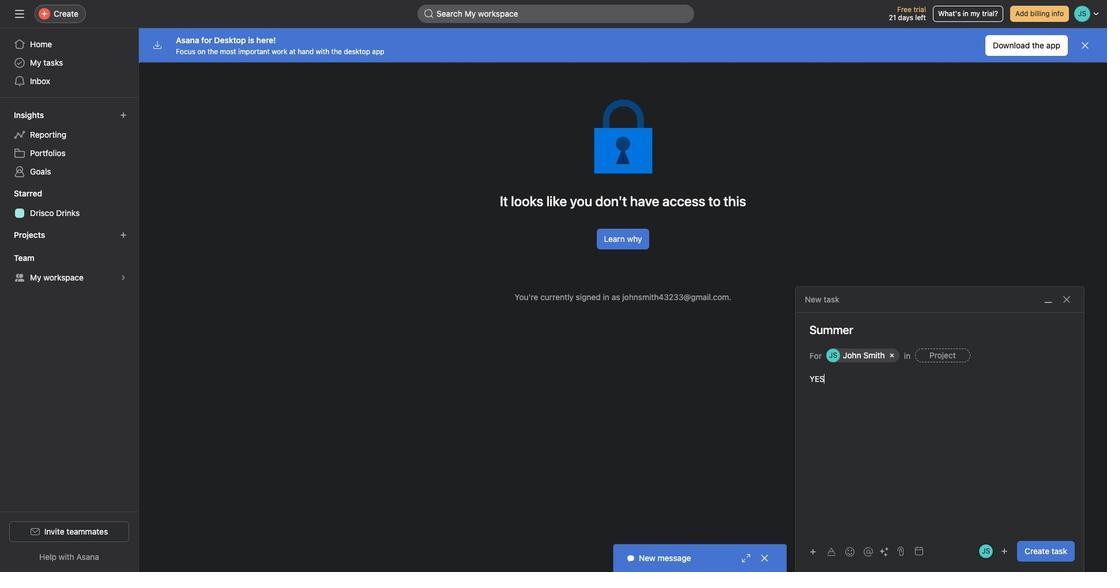 Task type: describe. For each thing, give the bounding box(es) containing it.
0 horizontal spatial js image
[[829, 349, 837, 363]]

insert an object image
[[810, 549, 817, 556]]

1 vertical spatial close image
[[760, 554, 769, 563]]

minimize image
[[1044, 295, 1053, 304]]

insights element
[[0, 105, 138, 183]]

Task name text field
[[796, 322, 1084, 339]]

see details, my workspace image
[[120, 275, 127, 281]]

1 horizontal spatial js image
[[982, 545, 990, 559]]

global element
[[0, 28, 138, 97]]

at mention image
[[864, 548, 873, 557]]

starred element
[[0, 183, 138, 225]]

isinverse image
[[424, 9, 434, 18]]



Task type: vqa. For each thing, say whether or not it's contained in the screenshot.
bottom Close image
yes



Task type: locate. For each thing, give the bounding box(es) containing it.
dialog
[[796, 287, 1084, 573]]

hide sidebar image
[[15, 9, 24, 18]]

0 horizontal spatial close image
[[760, 554, 769, 563]]

1 horizontal spatial close image
[[1062, 295, 1072, 304]]

expand new message image
[[742, 554, 751, 563]]

0 vertical spatial close image
[[1062, 295, 1072, 304]]

toolbar
[[805, 544, 893, 560]]

close image
[[1062, 295, 1072, 304], [760, 554, 769, 563]]

dismiss image
[[1081, 41, 1090, 50]]

1 vertical spatial js image
[[982, 545, 990, 559]]

0 vertical spatial js image
[[829, 349, 837, 363]]

close image right the expand new message icon
[[760, 554, 769, 563]]

list box
[[418, 5, 694, 23]]

new project or portfolio image
[[120, 232, 127, 239]]

add or remove collaborators from this task image
[[1001, 548, 1008, 555]]

new insights image
[[120, 112, 127, 119]]

close image right minimize icon
[[1062, 295, 1072, 304]]

js image
[[829, 349, 837, 363], [982, 545, 990, 559]]

cell
[[827, 349, 899, 363]]

teams element
[[0, 248, 138, 290]]



